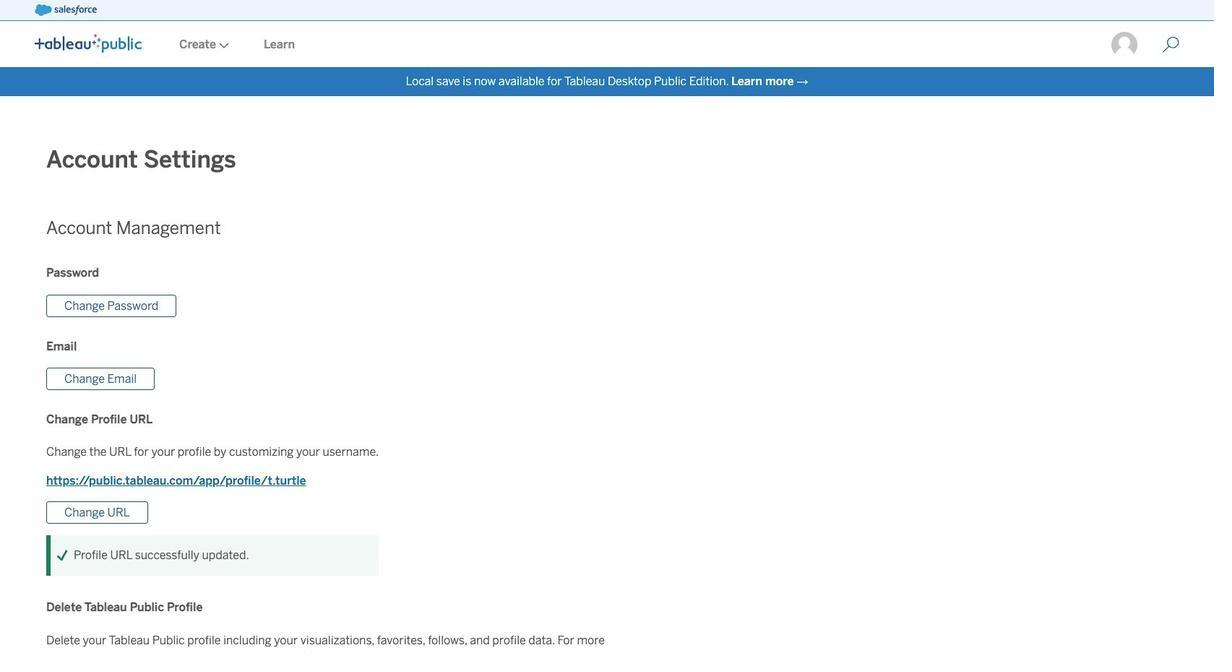 Task type: locate. For each thing, give the bounding box(es) containing it.
create image
[[216, 43, 229, 48]]

salesforce logo image
[[35, 4, 97, 16]]

t.turtle image
[[1110, 30, 1139, 59]]

logo image
[[35, 34, 142, 53]]

go to search image
[[1145, 36, 1197, 53]]



Task type: vqa. For each thing, say whether or not it's contained in the screenshot.
Make a copy icon
no



